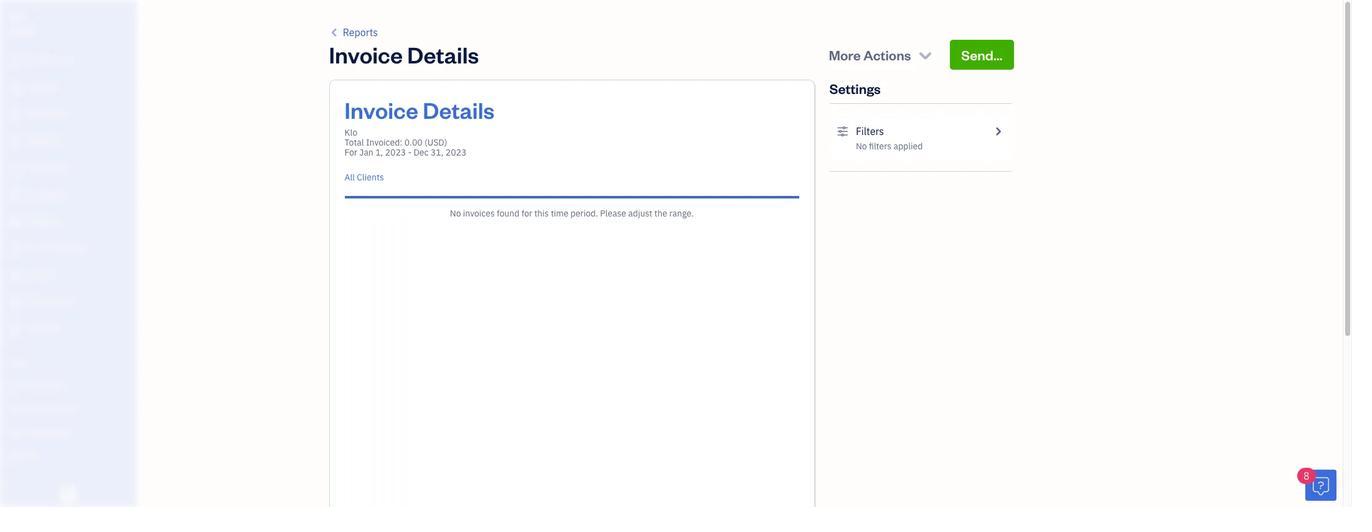 Task type: describe. For each thing, give the bounding box(es) containing it.
invoices
[[463, 208, 495, 219]]

money image
[[8, 270, 23, 282]]

dec
[[414, 147, 429, 158]]

chevrondown image
[[917, 46, 934, 64]]

send…
[[962, 46, 1003, 64]]

adjust
[[628, 208, 653, 219]]

settings image
[[837, 124, 849, 139]]

jan
[[359, 147, 373, 158]]

klo inside the klo owner
[[10, 11, 23, 23]]

settings inside main element
[[9, 450, 38, 460]]

report image
[[8, 323, 23, 336]]

services
[[45, 404, 75, 414]]

range.
[[669, 208, 694, 219]]

)
[[444, 137, 447, 148]]

client image
[[8, 82, 23, 95]]

apps link
[[3, 352, 133, 374]]

members
[[31, 381, 64, 391]]

1 2023 from the left
[[385, 147, 406, 158]]

resource center badge image
[[1306, 470, 1337, 501]]

invoice for invoice details klo total invoiced : 0.00 ( usd ) for jan 1, 2023 - dec 31, 2023
[[345, 95, 418, 125]]

details for invoice details klo total invoiced : 0.00 ( usd ) for jan 1, 2023 - dec 31, 2023
[[423, 95, 495, 125]]

invoice image
[[8, 136, 23, 148]]

total
[[345, 137, 364, 148]]

team members
[[9, 381, 64, 391]]

:
[[400, 137, 402, 148]]

owner
[[10, 25, 35, 35]]

items
[[9, 404, 29, 414]]

filters
[[856, 125, 884, 138]]

team
[[9, 381, 29, 391]]

klo inside "invoice details klo total invoiced : 0.00 ( usd ) for jan 1, 2023 - dec 31, 2023"
[[345, 127, 357, 138]]

send… button
[[950, 40, 1014, 70]]

usd
[[428, 137, 444, 148]]

bank connections
[[9, 427, 73, 437]]

2 2023 from the left
[[446, 147, 467, 158]]

for
[[345, 147, 357, 158]]

all
[[345, 172, 355, 183]]

details for invoice details
[[407, 40, 479, 69]]

period.
[[571, 208, 598, 219]]

filters
[[869, 141, 892, 152]]

actions
[[864, 46, 911, 64]]

no for no invoices found for this time period. please adjust the range.
[[450, 208, 461, 219]]

and
[[30, 404, 43, 414]]

invoiced
[[366, 137, 400, 148]]

found
[[497, 208, 520, 219]]

the
[[655, 208, 667, 219]]

project image
[[8, 216, 23, 229]]

klo owner
[[10, 11, 35, 35]]

expense image
[[8, 189, 23, 202]]

no for no filters applied
[[856, 141, 867, 152]]



Task type: locate. For each thing, give the bounding box(es) containing it.
settings down bank
[[9, 450, 38, 460]]

settings down "more"
[[830, 80, 881, 97]]

invoice for invoice details
[[329, 40, 403, 69]]

invoice
[[329, 40, 403, 69], [345, 95, 418, 125]]

time
[[551, 208, 569, 219]]

klo up owner
[[10, 11, 23, 23]]

clients
[[357, 172, 384, 183]]

no
[[856, 141, 867, 152], [450, 208, 461, 219]]

chevronleft image
[[329, 25, 341, 40]]

0 horizontal spatial 2023
[[385, 147, 406, 158]]

no down filters
[[856, 141, 867, 152]]

chevronright image
[[993, 124, 1004, 139]]

payment image
[[8, 163, 23, 175]]

1 vertical spatial details
[[423, 95, 495, 125]]

timer image
[[8, 243, 23, 255]]

reports
[[343, 26, 378, 39]]

bank
[[9, 427, 27, 437]]

this
[[535, 208, 549, 219]]

0 vertical spatial no
[[856, 141, 867, 152]]

2023 left -
[[385, 147, 406, 158]]

settings
[[830, 80, 881, 97], [9, 450, 38, 460]]

-
[[408, 147, 412, 158]]

items and services link
[[3, 399, 133, 420]]

items and services
[[9, 404, 75, 414]]

bank connections link
[[3, 422, 133, 443]]

details
[[407, 40, 479, 69], [423, 95, 495, 125]]

31,
[[431, 147, 444, 158]]

chart image
[[8, 296, 23, 309]]

klo
[[10, 11, 23, 23], [345, 127, 357, 138]]

1 vertical spatial klo
[[345, 127, 357, 138]]

applied
[[894, 141, 923, 152]]

no invoices found for this time period. please adjust the range.
[[450, 208, 694, 219]]

0 horizontal spatial klo
[[10, 11, 23, 23]]

invoice inside "invoice details klo total invoiced : 0.00 ( usd ) for jan 1, 2023 - dec 31, 2023"
[[345, 95, 418, 125]]

estimate image
[[8, 109, 23, 121]]

2023 right '31,'
[[446, 147, 467, 158]]

dashboard image
[[8, 55, 23, 68]]

main element
[[0, 0, 168, 507]]

0 vertical spatial klo
[[10, 11, 23, 23]]

1 vertical spatial invoice
[[345, 95, 418, 125]]

0 horizontal spatial settings
[[9, 450, 38, 460]]

more actions
[[829, 46, 911, 64]]

no filters applied
[[856, 141, 923, 152]]

1 vertical spatial no
[[450, 208, 461, 219]]

invoice details
[[329, 40, 479, 69]]

settings link
[[3, 445, 133, 466]]

apps
[[9, 358, 28, 368]]

all clients
[[345, 172, 384, 183]]

0 vertical spatial details
[[407, 40, 479, 69]]

connections
[[29, 427, 73, 437]]

no left invoices
[[450, 208, 461, 219]]

1 horizontal spatial no
[[856, 141, 867, 152]]

(
[[425, 137, 428, 148]]

1 horizontal spatial settings
[[830, 80, 881, 97]]

klo up the 'for'
[[345, 127, 357, 138]]

1,
[[376, 147, 383, 158]]

0.00
[[405, 137, 423, 148]]

0 vertical spatial settings
[[830, 80, 881, 97]]

8
[[1304, 470, 1310, 483]]

please
[[600, 208, 626, 219]]

reports button
[[329, 25, 378, 40]]

invoice details klo total invoiced : 0.00 ( usd ) for jan 1, 2023 - dec 31, 2023
[[345, 95, 495, 158]]

more
[[829, 46, 861, 64]]

8 button
[[1298, 468, 1337, 501]]

for
[[522, 208, 532, 219]]

1 horizontal spatial klo
[[345, 127, 357, 138]]

0 horizontal spatial no
[[450, 208, 461, 219]]

more actions button
[[818, 40, 945, 70]]

0 vertical spatial invoice
[[329, 40, 403, 69]]

1 vertical spatial settings
[[9, 450, 38, 460]]

invoice down reports
[[329, 40, 403, 69]]

team members link
[[3, 375, 133, 397]]

details inside "invoice details klo total invoiced : 0.00 ( usd ) for jan 1, 2023 - dec 31, 2023"
[[423, 95, 495, 125]]

1 horizontal spatial 2023
[[446, 147, 467, 158]]

2023
[[385, 147, 406, 158], [446, 147, 467, 158]]

freshbooks image
[[59, 488, 78, 502]]

invoice up the invoiced
[[345, 95, 418, 125]]



Task type: vqa. For each thing, say whether or not it's contained in the screenshot.
Invoice within the INVOICE DETAILS KLO TOTAL INVOICED : 0.00 ( USD ) FOR JAN 1, 2023 - DEC 31, 2023
yes



